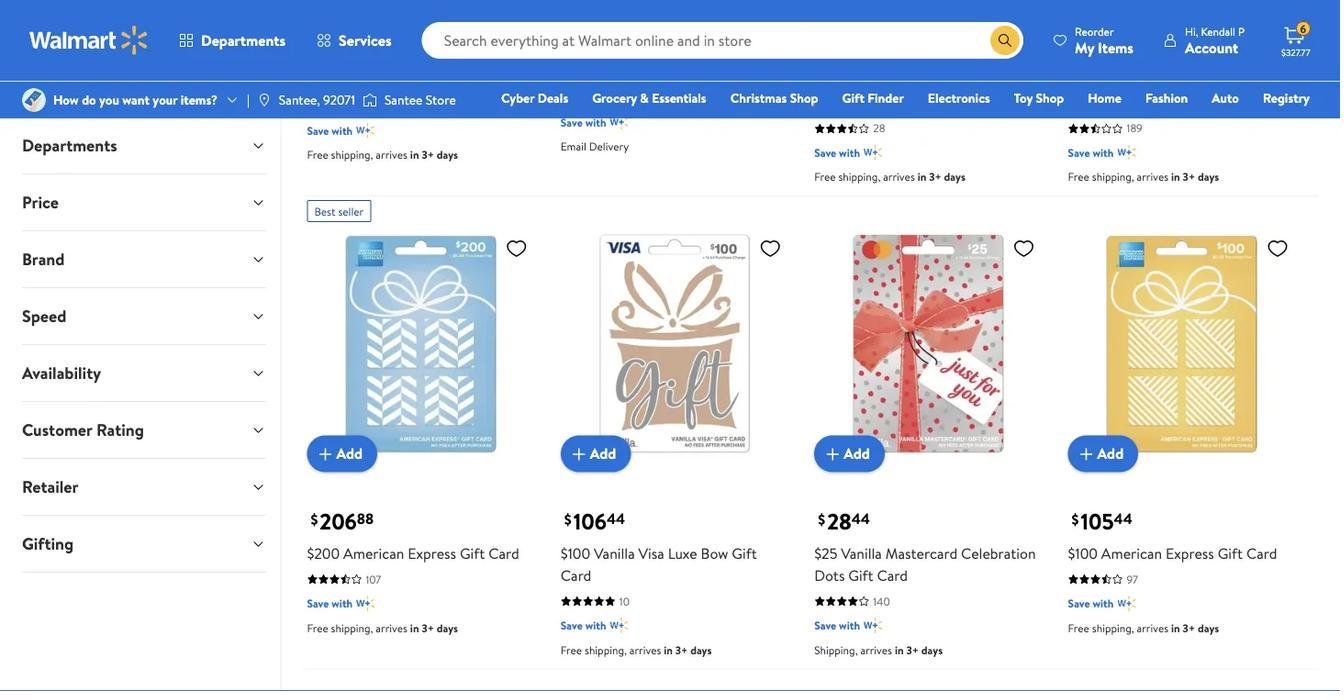 Task type: locate. For each thing, give the bounding box(es) containing it.
arrives down the finder
[[883, 169, 915, 184]]

dots for 206
[[1146, 92, 1177, 112]]

walmart plus image down 107
[[356, 594, 375, 613]]

$ inside $ 105 44
[[1072, 509, 1079, 530]]

hi, kendall p account
[[1185, 23, 1245, 57]]

mastercard inside $25 vanilla mastercard celebration dots gift card
[[886, 543, 958, 563]]

free shipping, arrives in 3+ days down 107
[[307, 620, 458, 635]]

visa left luxe
[[638, 543, 664, 563]]

44
[[607, 509, 625, 529], [852, 509, 870, 529], [1114, 509, 1133, 529]]

in right shipping,
[[895, 642, 904, 658]]

walmart plus image down '655'
[[356, 121, 375, 139]]

3+ down $200 american express gift card
[[422, 620, 434, 635]]

1 $100 from the left
[[561, 543, 590, 563]]

walmart plus image for $100 american express gift card
[[1118, 594, 1136, 613]]

dots inside $25 vanilla mastercard celebration dots gift card
[[814, 565, 845, 585]]

gifting button
[[7, 516, 280, 572]]

2 shop from the left
[[1036, 89, 1064, 107]]

card inside $25 vanilla mastercard celebration dots gift card
[[877, 565, 908, 585]]

vanilla for $25 vanilla mastercard celebration dots gift card
[[841, 543, 882, 563]]

mastercard inside $200 vanilla mastercard celebration dots gift card
[[1149, 70, 1221, 90]]

visa
[[388, 70, 414, 90], [887, 70, 913, 90], [638, 543, 664, 563]]

in
[[410, 147, 419, 162], [918, 169, 927, 184], [1171, 169, 1180, 184], [410, 620, 419, 635], [1171, 620, 1180, 635], [664, 642, 673, 658], [895, 642, 904, 658]]

3 add from the left
[[844, 443, 870, 464]]

departments inside departments dropdown button
[[22, 134, 117, 157]]

arrives for $100 american express gift card
[[1137, 620, 1169, 635]]

save for $200 american express gift card
[[307, 596, 329, 611]]

+4 options
[[649, 8, 700, 23]]

1 vertical spatial 28
[[827, 506, 852, 537]]

28
[[873, 120, 885, 136], [827, 506, 852, 537]]

+4
[[649, 8, 662, 23]]

1 horizontal spatial bow
[[953, 70, 981, 90]]

3+ down $100 american express gift card at bottom
[[1183, 620, 1195, 635]]

shipping, for $100 vanilla visa luxe bow gift card
[[585, 642, 627, 658]]

with up email delivery
[[585, 114, 606, 130]]

american up 107
[[343, 543, 404, 563]]

with
[[585, 114, 606, 130], [332, 122, 353, 138], [839, 144, 860, 160], [1093, 144, 1114, 160], [332, 596, 353, 611], [1093, 596, 1114, 611], [585, 618, 606, 633], [839, 618, 860, 633]]

visa up santee on the top of the page
[[388, 70, 414, 90]]

$200
[[307, 70, 340, 90], [1068, 70, 1101, 90], [307, 543, 340, 563]]

3 add button from the left
[[814, 435, 885, 472]]

save for $50 vanilla visa shiny bow gift card
[[814, 144, 836, 160]]

$200 inside $200 vanilla mastercard celebration dots gift card
[[1068, 70, 1101, 90]]

in down one
[[1171, 169, 1180, 184]]

3+ for $100 american express gift card
[[1183, 620, 1195, 635]]

$ 206 88
[[311, 33, 374, 64], [1072, 33, 1135, 64], [311, 506, 374, 537]]

$ 206 88 up 107
[[311, 506, 374, 537]]

1 horizontal spatial american
[[587, 61, 648, 82]]

$100
[[561, 543, 590, 563], [1068, 543, 1098, 563]]

departments tab
[[7, 117, 280, 173]]

arrives down 189
[[1137, 169, 1169, 184]]

206 up home
[[1081, 33, 1118, 64]]

1 vertical spatial celebration
[[961, 543, 1036, 563]]

206 up 92071
[[320, 33, 357, 64]]

$ for $25 vanilla mastercard celebration dots gift card
[[818, 509, 825, 530]]

arrives for $200 vanilla visa gift box gift card
[[376, 147, 408, 162]]

vanilla for $200 vanilla visa gift box gift card
[[343, 70, 384, 90]]

$ 105 44
[[1072, 506, 1133, 537]]

celebration
[[1068, 92, 1143, 112], [961, 543, 1036, 563]]

shipping, down 107
[[331, 620, 373, 635]]

1 horizontal spatial celebration
[[1068, 92, 1143, 112]]

in down electronics link
[[918, 169, 927, 184]]

speed button
[[7, 288, 280, 344]]

walmart plus image down grocery
[[610, 113, 628, 131]]

2 add button from the left
[[561, 435, 631, 472]]

availability button
[[7, 345, 280, 401]]

options
[[665, 8, 700, 23]]

dots up one
[[1146, 92, 1177, 112]]

add to cart image up 106
[[568, 443, 590, 465]]

shop for toy shop
[[1036, 89, 1064, 107]]

visa for 206
[[388, 70, 414, 90]]

0 horizontal spatial add to cart image
[[314, 443, 336, 465]]

add button for 106
[[561, 435, 631, 472]]

email
[[561, 139, 586, 154]]

1 horizontal spatial 44
[[852, 509, 870, 529]]

vanilla down items
[[1105, 70, 1145, 90]]

$25 inside from $28.44 $25 american express egift card
[[561, 61, 584, 82]]

walmart plus image
[[356, 121, 375, 139], [356, 594, 375, 613], [1118, 594, 1136, 613], [610, 616, 628, 635]]

1 horizontal spatial express
[[652, 61, 700, 82]]

walmart plus image up shipping, arrives in 3+ days
[[864, 616, 882, 635]]

vanilla down $ 28 44
[[841, 543, 882, 563]]

christmas shop
[[730, 89, 818, 107]]

4 add from the left
[[1097, 443, 1124, 464]]

vanilla
[[343, 70, 384, 90], [842, 70, 883, 90], [1105, 70, 1145, 90], [594, 543, 635, 563], [841, 543, 882, 563]]

shipping, down 189
[[1092, 169, 1134, 184]]

in for $200 vanilla visa gift box gift card
[[410, 147, 419, 162]]

vanilla down $ 106 44
[[594, 543, 635, 563]]

0 horizontal spatial shop
[[790, 89, 818, 107]]

with down $100 vanilla visa luxe bow gift card
[[585, 618, 606, 633]]

one debit link
[[1161, 114, 1240, 134]]

speed tab
[[7, 288, 280, 344]]

arrives down 10
[[629, 642, 661, 658]]

$100 for 105
[[1068, 543, 1098, 563]]

with up shipping,
[[839, 618, 860, 633]]

$ for $100 american express gift card
[[1072, 509, 1079, 530]]

arrives down 97
[[1137, 620, 1169, 635]]

free for $200 american express gift card
[[307, 620, 328, 635]]

free shipping, arrives in 3+ days for $200 vanilla visa gift box gift card
[[307, 147, 458, 162]]

customer rating button
[[7, 402, 280, 458]]

$100 american express gift card
[[1068, 543, 1277, 563]]

1 horizontal spatial departments
[[201, 30, 286, 50]]

0 vertical spatial celebration
[[1068, 92, 1143, 112]]

$200 american express gift card
[[307, 543, 519, 563]]

gift inside $25 vanilla mastercard celebration dots gift card
[[848, 565, 874, 585]]

4 add button from the left
[[1068, 435, 1138, 472]]

mastercard down account
[[1149, 70, 1221, 90]]

44 up $25 vanilla mastercard celebration dots gift card
[[852, 509, 870, 529]]

with down $200 american express gift card
[[332, 596, 353, 611]]

44 inside $ 28 44
[[852, 509, 870, 529]]

0 horizontal spatial add to cart image
[[568, 443, 590, 465]]

santee,
[[279, 91, 320, 109]]

add to cart image
[[568, 443, 590, 465], [1075, 443, 1097, 465]]

dots for 28
[[814, 565, 845, 585]]

97
[[1127, 571, 1138, 587]]

0 horizontal spatial $100
[[561, 543, 590, 563]]

0 vertical spatial bow
[[953, 70, 981, 90]]

dots down $ 28 44
[[814, 565, 845, 585]]

arrives down '655'
[[376, 147, 408, 162]]

celebration inside $25 vanilla mastercard celebration dots gift card
[[961, 543, 1036, 563]]

2 $100 from the left
[[1068, 543, 1098, 563]]

44 for 105
[[1114, 509, 1133, 529]]

0 horizontal spatial dots
[[814, 565, 845, 585]]

$200 for $200 vanilla visa gift box gift card
[[307, 70, 340, 90]]

0 vertical spatial dots
[[1146, 92, 1177, 112]]

88 up $200 american express gift card
[[357, 509, 374, 529]]

1 add from the left
[[336, 443, 363, 464]]

from
[[561, 33, 598, 56]]

bow right shiny on the top right of the page
[[953, 70, 981, 90]]

$ inside $ 106 44
[[564, 509, 572, 530]]

1 add to cart image from the left
[[568, 443, 590, 465]]

0 vertical spatial $25
[[561, 61, 584, 82]]

add to cart image up the 105
[[1075, 443, 1097, 465]]

gift finder
[[842, 89, 904, 107]]

206
[[320, 33, 357, 64], [1081, 33, 1118, 64], [320, 506, 357, 537]]

walmart+ link
[[1247, 114, 1318, 134]]

express for 105
[[1166, 543, 1214, 563]]

save with
[[561, 114, 606, 130], [307, 122, 353, 138], [814, 144, 860, 160], [1068, 144, 1114, 160], [307, 596, 353, 611], [1068, 596, 1114, 611], [561, 618, 606, 633], [814, 618, 860, 633]]

vanilla inside $200 vanilla mastercard celebration dots gift card
[[1105, 70, 1145, 90]]

44 inside $ 105 44
[[1114, 509, 1133, 529]]

save for $100 american express gift card
[[1068, 596, 1090, 611]]

1 shop from the left
[[790, 89, 818, 107]]

 image
[[22, 88, 46, 112], [363, 91, 377, 109]]

save for $25 vanilla mastercard celebration dots gift card
[[814, 618, 836, 633]]

$100 inside $100 vanilla visa luxe bow gift card
[[561, 543, 590, 563]]

with down $ 105 44
[[1093, 596, 1114, 611]]

save with for $200 vanilla visa gift box gift card
[[307, 122, 353, 138]]

1 vertical spatial $25
[[814, 543, 838, 563]]

0 horizontal spatial 44
[[607, 509, 625, 529]]

44 up $100 vanilla visa luxe bow gift card
[[607, 509, 625, 529]]

days for $100 vanilla visa luxe bow gift card
[[690, 642, 712, 658]]

2 add to cart image from the left
[[822, 443, 844, 465]]

0 horizontal spatial 28
[[827, 506, 852, 537]]

price button
[[7, 174, 280, 230]]

3+ down santee store
[[422, 147, 434, 162]]

departments up |
[[201, 30, 286, 50]]

walmart plus image for $25 american express egift card
[[610, 113, 628, 131]]

save
[[561, 114, 583, 130], [307, 122, 329, 138], [814, 144, 836, 160], [1068, 144, 1090, 160], [307, 596, 329, 611], [1068, 596, 1090, 611], [561, 618, 583, 633], [814, 618, 836, 633]]

account
[[1185, 37, 1239, 57]]

free shipping, arrives in 3+ days for $200 vanilla mastercard celebration dots gift card
[[1068, 169, 1219, 184]]

save for $200 vanilla visa gift box gift card
[[307, 122, 329, 138]]

in for $100 vanilla visa luxe bow gift card
[[664, 642, 673, 658]]

american up grocery
[[587, 61, 648, 82]]

card
[[740, 61, 771, 82], [502, 70, 533, 90], [814, 92, 845, 112], [1209, 92, 1240, 112], [488, 543, 519, 563], [1246, 543, 1277, 563], [561, 565, 591, 585], [877, 565, 908, 585]]

44 inside $ 106 44
[[607, 509, 625, 529]]

with down 92071
[[332, 122, 353, 138]]

1 horizontal spatial shop
[[1036, 89, 1064, 107]]

2 horizontal spatial american
[[1101, 543, 1162, 563]]

0 vertical spatial departments
[[201, 30, 286, 50]]

arrives down 107
[[376, 620, 408, 635]]

$ for $200 vanilla mastercard celebration dots gift card
[[1072, 36, 1079, 57]]

1 44 from the left
[[607, 509, 625, 529]]

2 44 from the left
[[852, 509, 870, 529]]

Walmart Site-Wide search field
[[422, 22, 1024, 59]]

1 horizontal spatial add to cart image
[[1075, 443, 1097, 465]]

0 horizontal spatial american
[[343, 543, 404, 563]]

0 horizontal spatial express
[[408, 543, 456, 563]]

0 horizontal spatial  image
[[22, 88, 46, 112]]

save with for $200 american express gift card
[[307, 596, 353, 611]]

american
[[587, 61, 648, 82], [343, 543, 404, 563], [1101, 543, 1162, 563]]

$100 vanilla visa luxe bow gift card
[[561, 543, 757, 585]]

walmart plus image down 189
[[1118, 143, 1136, 161]]

retailer button
[[7, 459, 280, 515]]

in down $100 vanilla visa luxe bow gift card
[[664, 642, 673, 658]]

0 horizontal spatial $25
[[561, 61, 584, 82]]

price
[[22, 191, 59, 214]]

$100 american express gift card image
[[1068, 229, 1296, 457]]

bow right luxe
[[701, 543, 728, 563]]

1 horizontal spatial dots
[[1146, 92, 1177, 112]]

in for $100 american express gift card
[[1171, 620, 1180, 635]]

customer rating tab
[[7, 402, 280, 458]]

0 horizontal spatial bow
[[701, 543, 728, 563]]

3+
[[422, 147, 434, 162], [929, 169, 942, 184], [1183, 169, 1195, 184], [422, 620, 434, 635], [1183, 620, 1195, 635], [675, 642, 688, 658], [906, 642, 919, 658]]

$200 for $200 american express gift card
[[307, 543, 340, 563]]

3+ for $200 vanilla visa gift box gift card
[[422, 147, 434, 162]]

1 vertical spatial mastercard
[[886, 543, 958, 563]]

save for $200 vanilla mastercard celebration dots gift card
[[1068, 144, 1090, 160]]

cyber deals link
[[493, 88, 577, 108]]

206 up $200 american express gift card
[[320, 506, 357, 537]]

arrives
[[376, 147, 408, 162], [883, 169, 915, 184], [1137, 169, 1169, 184], [376, 620, 408, 635], [1137, 620, 1169, 635], [629, 642, 661, 658], [860, 642, 892, 658]]

add to cart image
[[314, 443, 336, 465], [822, 443, 844, 465]]

shop right christmas
[[790, 89, 818, 107]]

1 horizontal spatial add to cart image
[[822, 443, 844, 465]]

 image for santee store
[[363, 91, 377, 109]]

$100 down 106
[[561, 543, 590, 563]]

in down santee store
[[410, 147, 419, 162]]

mastercard
[[1149, 70, 1221, 90], [886, 543, 958, 563]]

206 for $200 vanilla visa gift box gift card
[[320, 33, 357, 64]]

10
[[619, 593, 630, 609]]

shop right the toy
[[1036, 89, 1064, 107]]

arrives for $100 vanilla visa luxe bow gift card
[[629, 642, 661, 658]]

206 for $200 vanilla mastercard celebration dots gift card
[[1081, 33, 1118, 64]]

best seller
[[314, 203, 364, 219]]

1 add to cart image from the left
[[314, 443, 336, 465]]

0 vertical spatial mastercard
[[1149, 70, 1221, 90]]

0 horizontal spatial mastercard
[[886, 543, 958, 563]]

$25 down from
[[561, 61, 584, 82]]

dots inside $200 vanilla mastercard celebration dots gift card
[[1146, 92, 1177, 112]]

visa left shiny on the top right of the page
[[887, 70, 913, 90]]

american for 206
[[343, 543, 404, 563]]

gift inside 53 $50 vanilla visa shiny bow gift card
[[984, 70, 1010, 90]]

140
[[873, 593, 890, 609]]

you
[[99, 91, 119, 109]]

3+ down electronics
[[929, 169, 942, 184]]

3+ down $100 vanilla visa luxe bow gift card
[[675, 642, 688, 658]]

1 vertical spatial bow
[[701, 543, 728, 563]]

$25 inside $25 vanilla mastercard celebration dots gift card
[[814, 543, 838, 563]]

88 for express
[[357, 509, 374, 529]]

free shipping, arrives in 3+ days down the finder
[[814, 169, 966, 184]]

walmart plus image down 10
[[610, 616, 628, 635]]

0 horizontal spatial visa
[[388, 70, 414, 90]]

in down $200 american express gift card
[[410, 620, 419, 635]]

106
[[573, 506, 607, 537]]

 image right 92071
[[363, 91, 377, 109]]

2 add to cart image from the left
[[1075, 443, 1097, 465]]

walmart plus image for $100 vanilla visa luxe bow gift card
[[610, 616, 628, 635]]

in for $200 vanilla mastercard celebration dots gift card
[[1171, 169, 1180, 184]]

$100 for 106
[[561, 543, 590, 563]]

in down $100 american express gift card at bottom
[[1171, 620, 1180, 635]]

3+ for $100 vanilla visa luxe bow gift card
[[675, 642, 688, 658]]

vanilla inside $100 vanilla visa luxe bow gift card
[[594, 543, 635, 563]]

celebration inside $200 vanilla mastercard celebration dots gift card
[[1068, 92, 1143, 112]]

add button
[[307, 435, 377, 472], [561, 435, 631, 472], [814, 435, 885, 472], [1068, 435, 1138, 472]]

save with for $50 vanilla visa shiny bow gift card
[[814, 144, 860, 160]]

electronics
[[928, 89, 990, 107]]

card inside from $28.44 $25 american express egift card
[[740, 61, 771, 82]]

$ 206 88 up 92071
[[311, 33, 374, 64]]

walmart plus image
[[610, 113, 628, 131], [864, 143, 882, 161], [1118, 143, 1136, 161], [864, 616, 882, 635]]

$ inside $ 28 44
[[818, 509, 825, 530]]

home link
[[1080, 88, 1130, 108]]

cyber deals
[[501, 89, 568, 107]]

free shipping, arrives in 3+ days down 189
[[1068, 169, 1219, 184]]

189
[[1127, 120, 1143, 136]]

vanilla inside $25 vanilla mastercard celebration dots gift card
[[841, 543, 882, 563]]

2 add from the left
[[590, 443, 616, 464]]

2 horizontal spatial express
[[1166, 543, 1214, 563]]

grocery & essentials
[[592, 89, 707, 107]]

express
[[652, 61, 700, 82], [408, 543, 456, 563], [1166, 543, 1214, 563]]

add
[[336, 443, 363, 464], [590, 443, 616, 464], [844, 443, 870, 464], [1097, 443, 1124, 464]]

655
[[366, 98, 384, 114]]

1 horizontal spatial $100
[[1068, 543, 1098, 563]]

$ 206 88 for $200 vanilla mastercard celebration dots gift card
[[1072, 33, 1135, 64]]

2 horizontal spatial 44
[[1114, 509, 1133, 529]]

vanilla inside 53 $50 vanilla visa shiny bow gift card
[[842, 70, 883, 90]]

with for $200 vanilla mastercard celebration dots gift card
[[1093, 144, 1114, 160]]

bow inside $100 vanilla visa luxe bow gift card
[[701, 543, 728, 563]]

2 horizontal spatial visa
[[887, 70, 913, 90]]

express inside from $28.44 $25 american express egift card
[[652, 61, 700, 82]]

arrives for $200 american express gift card
[[376, 620, 408, 635]]

christmas shop link
[[722, 88, 827, 108]]

add to favorites list, $100 american express gift card image
[[1267, 237, 1289, 260]]

arrives for $200 vanilla mastercard celebration dots gift card
[[1137, 169, 1169, 184]]

1 horizontal spatial  image
[[363, 91, 377, 109]]

cyber
[[501, 89, 535, 107]]

debit
[[1200, 115, 1231, 133]]

in for $50 vanilla visa shiny bow gift card
[[918, 169, 927, 184]]

1 horizontal spatial mastercard
[[1149, 70, 1221, 90]]

$25 vanilla mastercard celebration dots gift card image
[[814, 229, 1042, 457]]

$28.44
[[602, 33, 653, 56]]

 image left how
[[22, 88, 46, 112]]

save for $100 vanilla visa luxe bow gift card
[[561, 618, 583, 633]]

services
[[339, 30, 392, 50]]

with for $25 american express egift card
[[585, 114, 606, 130]]

shipping, down 97
[[1092, 620, 1134, 635]]

1 horizontal spatial $25
[[814, 543, 838, 563]]

free shipping, arrives in 3+ days down '655'
[[307, 147, 458, 162]]

vanilla for $100 vanilla visa luxe bow gift card
[[594, 543, 635, 563]]

home
[[1088, 89, 1122, 107]]

free shipping, arrives in 3+ days down 10
[[561, 642, 712, 658]]

88 right the reorder
[[1118, 36, 1135, 56]]

1 horizontal spatial 28
[[873, 120, 885, 136]]

&
[[640, 89, 649, 107]]

search icon image
[[998, 33, 1013, 48]]

$100 down the 105
[[1068, 543, 1098, 563]]

days for $100 american express gift card
[[1198, 620, 1219, 635]]

walmart plus image down gift finder
[[864, 143, 882, 161]]

with down gift finder
[[839, 144, 860, 160]]

0 horizontal spatial departments
[[22, 134, 117, 157]]

walmart plus image down 97
[[1118, 594, 1136, 613]]

dots
[[1146, 92, 1177, 112], [814, 565, 845, 585]]

88 up '655'
[[357, 36, 374, 56]]

card inside $200 vanilla mastercard celebration dots gift card
[[1209, 92, 1240, 112]]

mastercard up 140 at right bottom
[[886, 543, 958, 563]]

arrives right shipping,
[[860, 642, 892, 658]]

1 horizontal spatial visa
[[638, 543, 664, 563]]

3+ for $50 vanilla visa shiny bow gift card
[[929, 169, 942, 184]]

0 horizontal spatial celebration
[[961, 543, 1036, 563]]

vanilla right $50 at the right
[[842, 70, 883, 90]]

shipping, down '655'
[[331, 147, 373, 162]]

with for $50 vanilla visa shiny bow gift card
[[839, 144, 860, 160]]

$25 down $ 28 44
[[814, 543, 838, 563]]

auto link
[[1204, 88, 1247, 108]]

3+ down one
[[1183, 169, 1195, 184]]

 image
[[257, 93, 272, 107]]

walmart+
[[1255, 115, 1310, 133]]

shop
[[790, 89, 818, 107], [1036, 89, 1064, 107]]

add to favorites list, $100 vanilla visa luxe bow gift card image
[[759, 237, 781, 260]]

visa inside $100 vanilla visa luxe bow gift card
[[638, 543, 664, 563]]

with down home
[[1093, 144, 1114, 160]]

visa for 106
[[638, 543, 664, 563]]

shipping, down gift finder
[[838, 169, 881, 184]]

1 vertical spatial departments
[[22, 134, 117, 157]]

departments down how
[[22, 134, 117, 157]]

44 up $100 american express gift card at bottom
[[1114, 509, 1133, 529]]

free shipping, arrives in 3+ days down 97
[[1068, 620, 1219, 635]]

with for $200 vanilla visa gift box gift card
[[332, 122, 353, 138]]

shipping, down 10
[[585, 642, 627, 658]]

$ 206 88 up home
[[1072, 33, 1135, 64]]

add button for 105
[[1068, 435, 1138, 472]]

3 44 from the left
[[1114, 509, 1133, 529]]

$25
[[561, 61, 584, 82], [814, 543, 838, 563]]

1 vertical spatial dots
[[814, 565, 845, 585]]

vanilla up '655'
[[343, 70, 384, 90]]

american up 97
[[1101, 543, 1162, 563]]



Task type: vqa. For each thing, say whether or not it's contained in the screenshot.
add to cart icon associated with 105
yes



Task type: describe. For each thing, give the bounding box(es) containing it.
seller
[[338, 203, 364, 219]]

1 add button from the left
[[307, 435, 377, 472]]

free for $50 vanilla visa shiny bow gift card
[[814, 169, 836, 184]]

speed
[[22, 305, 66, 328]]

santee store
[[385, 91, 456, 109]]

visa inside 53 $50 vanilla visa shiny bow gift card
[[887, 70, 913, 90]]

add to cart image for $200 american express gift card image
[[314, 443, 336, 465]]

deals
[[538, 89, 568, 107]]

days for $200 vanilla mastercard celebration dots gift card
[[1198, 169, 1219, 184]]

$ 106 44
[[564, 506, 625, 537]]

$ for $200 vanilla visa gift box gift card
[[311, 36, 318, 57]]

brand button
[[7, 231, 280, 287]]

add to favorites list, $25 vanilla mastercard celebration dots gift card image
[[1013, 237, 1035, 260]]

electronics link
[[920, 88, 999, 108]]

add to favorites list, $200 american express gift card image
[[506, 237, 528, 260]]

days for $50 vanilla visa shiny bow gift card
[[944, 169, 966, 184]]

walmart image
[[29, 26, 149, 55]]

$200 vanilla mastercard celebration dots gift card
[[1068, 70, 1240, 112]]

free for $200 vanilla visa gift box gift card
[[307, 147, 328, 162]]

Search search field
[[422, 22, 1024, 59]]

shipping, arrives in 3+ days
[[814, 642, 943, 658]]

$200 for $200 vanilla mastercard celebration dots gift card
[[1068, 70, 1101, 90]]

206 for $200 american express gift card
[[320, 506, 357, 537]]

gifting
[[22, 532, 74, 555]]

box
[[446, 70, 470, 90]]

105
[[1081, 506, 1114, 537]]

customer
[[22, 419, 92, 442]]

88 for visa
[[357, 36, 374, 56]]

free shipping, arrives in 3+ days for $50 vanilla visa shiny bow gift card
[[814, 169, 966, 184]]

with for $25 vanilla mastercard celebration dots gift card
[[839, 618, 860, 633]]

card inside 53 $50 vanilla visa shiny bow gift card
[[814, 92, 845, 112]]

items?
[[181, 91, 218, 109]]

finder
[[868, 89, 904, 107]]

$ 206 88 for $200 american express gift card
[[311, 506, 374, 537]]

price tab
[[7, 174, 280, 230]]

toy shop link
[[1006, 88, 1072, 108]]

save for $25 american express egift card
[[561, 114, 583, 130]]

luxe
[[668, 543, 697, 563]]

auto
[[1212, 89, 1239, 107]]

shop for christmas shop
[[790, 89, 818, 107]]

|
[[247, 91, 250, 109]]

from $28.44 $25 american express egift card
[[561, 33, 771, 82]]

departments button
[[163, 18, 301, 62]]

mastercard for 206
[[1149, 70, 1221, 90]]

shipping, for $100 american express gift card
[[1092, 620, 1134, 635]]

services button
[[301, 18, 407, 62]]

best
[[314, 203, 336, 219]]

arrives for $50 vanilla visa shiny bow gift card
[[883, 169, 915, 184]]

free for $200 vanilla mastercard celebration dots gift card
[[1068, 169, 1090, 184]]

save with for $100 vanilla visa luxe bow gift card
[[561, 618, 606, 633]]

hi,
[[1185, 23, 1198, 39]]

availability tab
[[7, 345, 280, 401]]

fashion
[[1146, 89, 1188, 107]]

bow inside 53 $50 vanilla visa shiny bow gift card
[[953, 70, 981, 90]]

3+ for $200 american express gift card
[[422, 620, 434, 635]]

3+ for $200 vanilla mastercard celebration dots gift card
[[1183, 169, 1195, 184]]

add for 105
[[1097, 443, 1124, 464]]

days for $200 american express gift card
[[437, 620, 458, 635]]

retailer
[[22, 475, 78, 498]]

fashion link
[[1137, 88, 1196, 108]]

gifting tab
[[7, 516, 280, 572]]

walmart plus image for $25 vanilla mastercard celebration dots gift card
[[864, 616, 882, 635]]

shipping,
[[814, 642, 858, 658]]

$200 vanilla visa gift box gift card
[[307, 70, 533, 90]]

0 vertical spatial 28
[[873, 120, 885, 136]]

delivery
[[589, 139, 629, 154]]

$25 vanilla mastercard celebration dots gift card
[[814, 543, 1036, 585]]

santee, 92071
[[279, 91, 355, 109]]

walmart plus image for $200 vanilla visa gift box gift card
[[356, 121, 375, 139]]

do
[[82, 91, 96, 109]]

shiny
[[916, 70, 950, 90]]

free for $100 vanilla visa luxe bow gift card
[[561, 642, 582, 658]]

$ for $200 american express gift card
[[311, 509, 318, 530]]

retailer tab
[[7, 459, 280, 515]]

free shipping, arrives in 3+ days for $100 vanilla visa luxe bow gift card
[[561, 642, 712, 658]]

registry
[[1263, 89, 1310, 107]]

days for $200 vanilla visa gift box gift card
[[437, 147, 458, 162]]

mastercard for 28
[[886, 543, 958, 563]]

92071
[[323, 91, 355, 109]]

$327.77
[[1281, 46, 1310, 58]]

p
[[1238, 23, 1245, 39]]

3+ right shipping,
[[906, 642, 919, 658]]

add to cart image for 105
[[1075, 443, 1097, 465]]

celebration for 206
[[1068, 92, 1143, 112]]

availability
[[22, 362, 101, 385]]

shipping, for $50 vanilla visa shiny bow gift card
[[838, 169, 881, 184]]

in for $200 american express gift card
[[410, 620, 419, 635]]

6
[[1300, 21, 1306, 36]]

american inside from $28.44 $25 american express egift card
[[587, 61, 648, 82]]

brand
[[22, 248, 65, 271]]

registry link
[[1255, 88, 1318, 108]]

reorder my items
[[1075, 23, 1134, 57]]

departments inside departments popup button
[[201, 30, 286, 50]]

save with for $200 vanilla mastercard celebration dots gift card
[[1068, 144, 1114, 160]]

egift
[[704, 61, 737, 82]]

$200 american express gift card image
[[307, 229, 535, 457]]

toy
[[1014, 89, 1033, 107]]

free shipping, arrives in 3+ days for $100 american express gift card
[[1068, 620, 1219, 635]]

kendall
[[1201, 23, 1236, 39]]

card inside $100 vanilla visa luxe bow gift card
[[561, 565, 591, 585]]

gift inside $100 vanilla visa luxe bow gift card
[[732, 543, 757, 563]]

email delivery
[[561, 139, 629, 154]]

shipping, for $200 vanilla mastercard celebration dots gift card
[[1092, 169, 1134, 184]]

add to cart image for the $25 vanilla mastercard celebration dots gift card image
[[822, 443, 844, 465]]

with for $100 american express gift card
[[1093, 596, 1114, 611]]

gift inside $200 vanilla mastercard celebration dots gift card
[[1180, 92, 1206, 112]]

53
[[827, 33, 851, 64]]

free for $100 american express gift card
[[1068, 620, 1090, 635]]

add for 106
[[590, 443, 616, 464]]

registry one debit
[[1169, 89, 1310, 133]]

$ for $100 vanilla visa luxe bow gift card
[[564, 509, 572, 530]]

228
[[619, 90, 637, 105]]

my
[[1075, 37, 1094, 57]]

toy shop
[[1014, 89, 1064, 107]]

shipping, for $200 vanilla visa gift box gift card
[[331, 147, 373, 162]]

save with for $25 vanilla mastercard celebration dots gift card
[[814, 618, 860, 633]]

celebration for 28
[[961, 543, 1036, 563]]

items
[[1098, 37, 1134, 57]]

how
[[53, 91, 79, 109]]

one
[[1169, 115, 1197, 133]]

 image for how do you want your items?
[[22, 88, 46, 112]]

save with for $100 american express gift card
[[1068, 596, 1114, 611]]

gift finder link
[[834, 88, 912, 108]]

rating
[[96, 419, 144, 442]]

$100 vanilla visa luxe bow gift card image
[[561, 229, 789, 457]]

departments button
[[7, 117, 280, 173]]

$ 206 88 for $200 vanilla visa gift box gift card
[[311, 33, 374, 64]]

grocery & essentials link
[[584, 88, 715, 108]]

add button for 28
[[814, 435, 885, 472]]

reorder
[[1075, 23, 1114, 39]]

add for 28
[[844, 443, 870, 464]]

save with for $25 american express egift card
[[561, 114, 606, 130]]

grocery
[[592, 89, 637, 107]]

$ 28 44
[[818, 506, 870, 537]]

107
[[366, 571, 381, 587]]

with for $100 vanilla visa luxe bow gift card
[[585, 618, 606, 633]]

express for 206
[[408, 543, 456, 563]]

with for $200 american express gift card
[[332, 596, 353, 611]]

walmart plus image for $200 vanilla mastercard celebration dots gift card
[[1118, 143, 1136, 161]]

american for 105
[[1101, 543, 1162, 563]]

44 for 28
[[852, 509, 870, 529]]

essentials
[[652, 89, 707, 107]]

88 for mastercard
[[1118, 36, 1135, 56]]

brand tab
[[7, 231, 280, 287]]

customer rating
[[22, 419, 144, 442]]

$50
[[814, 70, 839, 90]]

free shipping, arrives in 3+ days for $200 american express gift card
[[307, 620, 458, 635]]

53 $50 vanilla visa shiny bow gift card
[[814, 33, 1010, 112]]

vanilla for $200 vanilla mastercard celebration dots gift card
[[1105, 70, 1145, 90]]

shipping, for $200 american express gift card
[[331, 620, 373, 635]]



